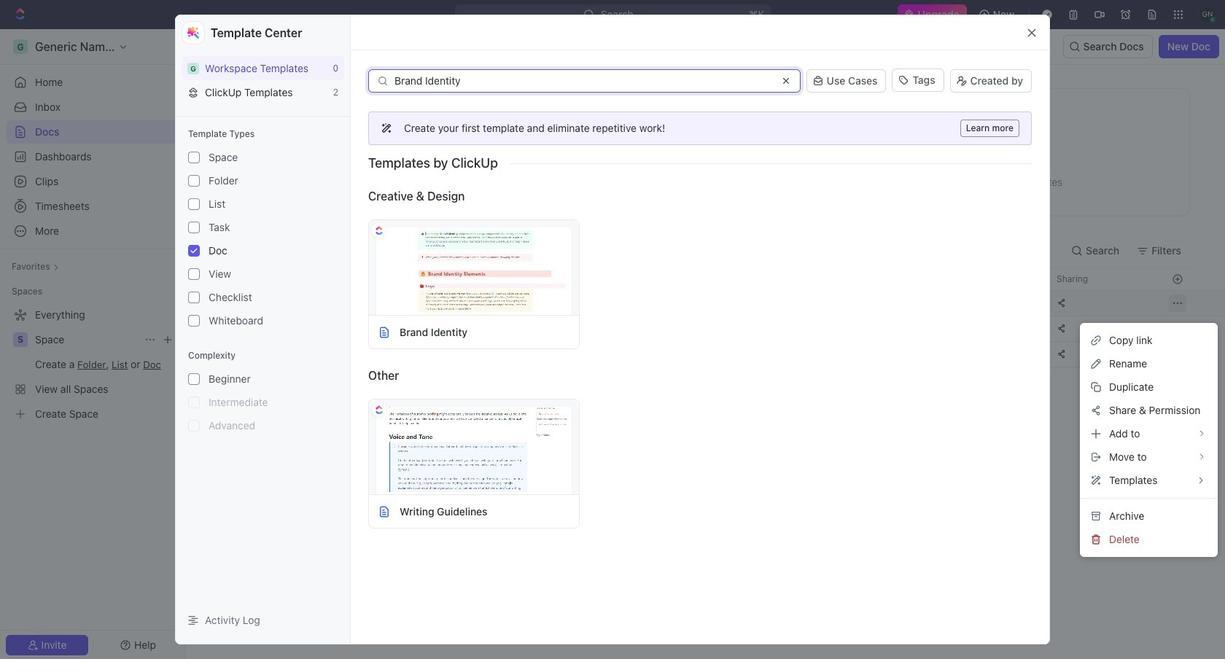 Task type: locate. For each thing, give the bounding box(es) containing it.
column header
[[205, 268, 221, 291], [931, 268, 1048, 291]]

0 vertical spatial doc template element
[[378, 326, 391, 339]]

1 vertical spatial doc template element
[[378, 505, 391, 518]]

1 horizontal spatial column header
[[931, 268, 1048, 291]]

0 horizontal spatial column header
[[205, 268, 221, 291]]

0 vertical spatial doc template image
[[378, 326, 391, 339]]

doc template element
[[378, 326, 391, 339], [378, 505, 391, 518]]

table
[[186, 268, 1225, 368]]

row
[[205, 268, 1190, 291], [186, 290, 1225, 317], [205, 316, 1190, 342], [205, 341, 1190, 368]]

cell
[[931, 291, 1048, 316], [205, 317, 221, 341], [931, 317, 1048, 341], [205, 342, 221, 367], [931, 342, 1048, 367]]

doc template image
[[378, 326, 391, 339], [378, 505, 391, 518]]

1 doc template element from the top
[[378, 326, 391, 339]]

tab list
[[221, 233, 582, 268]]

1 vertical spatial doc template image
[[378, 505, 391, 518]]



Task type: vqa. For each thing, say whether or not it's contained in the screenshot.
⌘K
no



Task type: describe. For each thing, give the bounding box(es) containing it.
sidebar navigation
[[0, 29, 186, 659]]

1 doc template image from the top
[[378, 326, 391, 339]]

no favorited docs image
[[676, 121, 735, 180]]

Search templates... text field
[[395, 75, 771, 87]]

space, , element
[[13, 333, 28, 347]]

2 doc template element from the top
[[378, 505, 391, 518]]

2 doc template image from the top
[[378, 505, 391, 518]]

1 column header from the left
[[205, 268, 221, 291]]

generic name's workspace, , element
[[187, 62, 199, 74]]

2 column header from the left
[[931, 268, 1048, 291]]



